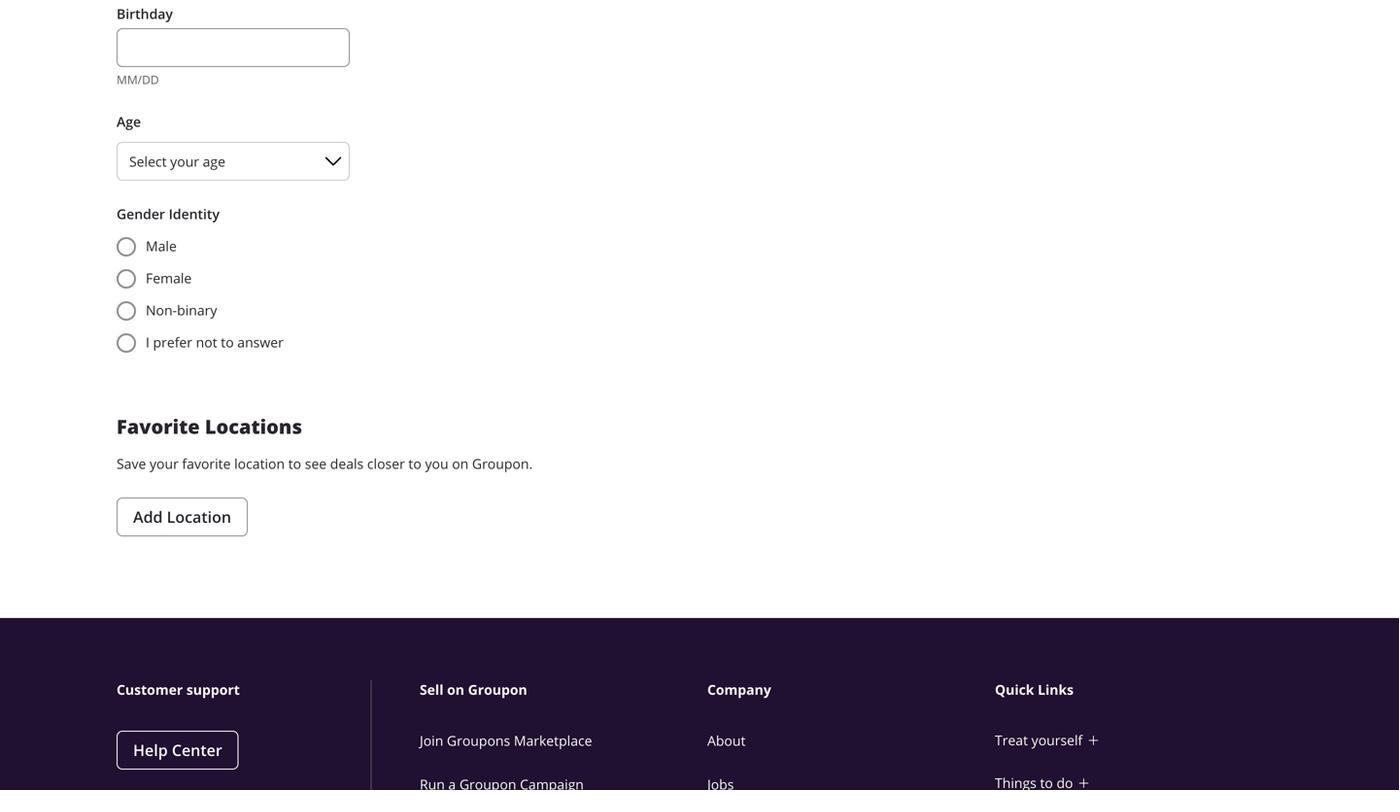 Task type: locate. For each thing, give the bounding box(es) containing it.
on right sell
[[447, 680, 465, 699]]

to right not
[[221, 333, 234, 351]]

Birthday text field
[[117, 28, 350, 67]]

favorite
[[182, 455, 231, 473]]

join groupons marketplace
[[420, 732, 592, 750]]

male
[[146, 237, 177, 255]]

mm/dd
[[117, 72, 159, 87]]

binary
[[177, 301, 217, 319]]

1 vertical spatial on
[[447, 680, 465, 699]]

non-
[[146, 301, 177, 319]]

yourself
[[1032, 731, 1083, 749]]

you
[[425, 455, 449, 473]]

to left see
[[288, 455, 301, 473]]

join groupons marketplace link
[[420, 732, 592, 750]]

gender
[[117, 205, 165, 223]]

location
[[167, 506, 231, 528]]

save
[[117, 455, 146, 473]]

on right you
[[452, 455, 469, 473]]

about
[[708, 732, 746, 750]]

i
[[146, 333, 150, 351]]

center
[[172, 740, 222, 761]]

gender identity option group
[[117, 204, 1283, 353]]

quick links heading
[[995, 680, 1287, 700]]

on
[[452, 455, 469, 473], [447, 680, 465, 699]]

help center
[[133, 740, 222, 761]]

quick links
[[995, 680, 1074, 699]]

to inside gender identity option group
[[221, 333, 234, 351]]

age
[[117, 113, 141, 131]]

save your favorite location to see deals closer to you on groupon.
[[117, 455, 533, 473]]

help
[[133, 740, 168, 761]]

closer
[[367, 455, 405, 473]]

to
[[221, 333, 234, 351], [288, 455, 301, 473], [409, 455, 422, 473]]

help center link
[[117, 731, 239, 770]]

prefer
[[153, 333, 192, 351]]

customer support heading
[[117, 680, 371, 700]]

groupon.
[[472, 455, 533, 473]]

0 horizontal spatial to
[[221, 333, 234, 351]]

treat
[[995, 731, 1028, 749]]

sell
[[420, 680, 444, 699]]

to left you
[[409, 455, 422, 473]]

sell on groupon
[[420, 680, 527, 699]]

identity
[[169, 205, 220, 223]]

favorite locations
[[117, 413, 302, 440]]

your
[[150, 455, 179, 473]]

non-binary
[[146, 301, 217, 319]]

join
[[420, 732, 443, 750]]



Task type: vqa. For each thing, say whether or not it's contained in the screenshot.
'more.' within the Prep for Thanksgiving! Save on home decor, cleaning products, travel, florals & more.
no



Task type: describe. For each thing, give the bounding box(es) containing it.
groupons
[[447, 732, 510, 750]]

location
[[234, 455, 285, 473]]

locations
[[205, 413, 302, 440]]

quick
[[995, 680, 1035, 699]]

company heading
[[708, 680, 999, 700]]

birthday
[[117, 5, 173, 23]]

customer
[[117, 680, 183, 699]]

gender identity
[[117, 205, 220, 223]]

add location
[[133, 506, 231, 528]]

on inside heading
[[447, 680, 465, 699]]

about link
[[708, 732, 746, 750]]

0 vertical spatial on
[[452, 455, 469, 473]]

groupon
[[468, 680, 527, 699]]

treat yourself
[[995, 731, 1083, 749]]

links
[[1038, 680, 1074, 699]]

marketplace
[[514, 732, 592, 750]]

company
[[708, 680, 771, 699]]

add location button
[[117, 498, 248, 536]]

i prefer not to answer
[[146, 333, 284, 351]]

support
[[186, 680, 240, 699]]

not
[[196, 333, 217, 351]]

customer support
[[117, 680, 240, 699]]

deals
[[330, 455, 364, 473]]

female
[[146, 269, 192, 287]]

see
[[305, 455, 327, 473]]

1 horizontal spatial to
[[288, 455, 301, 473]]

sell on groupon heading
[[420, 680, 711, 700]]

add
[[133, 506, 163, 528]]

2 horizontal spatial to
[[409, 455, 422, 473]]

favorite
[[117, 413, 200, 440]]

answer
[[237, 333, 284, 351]]



